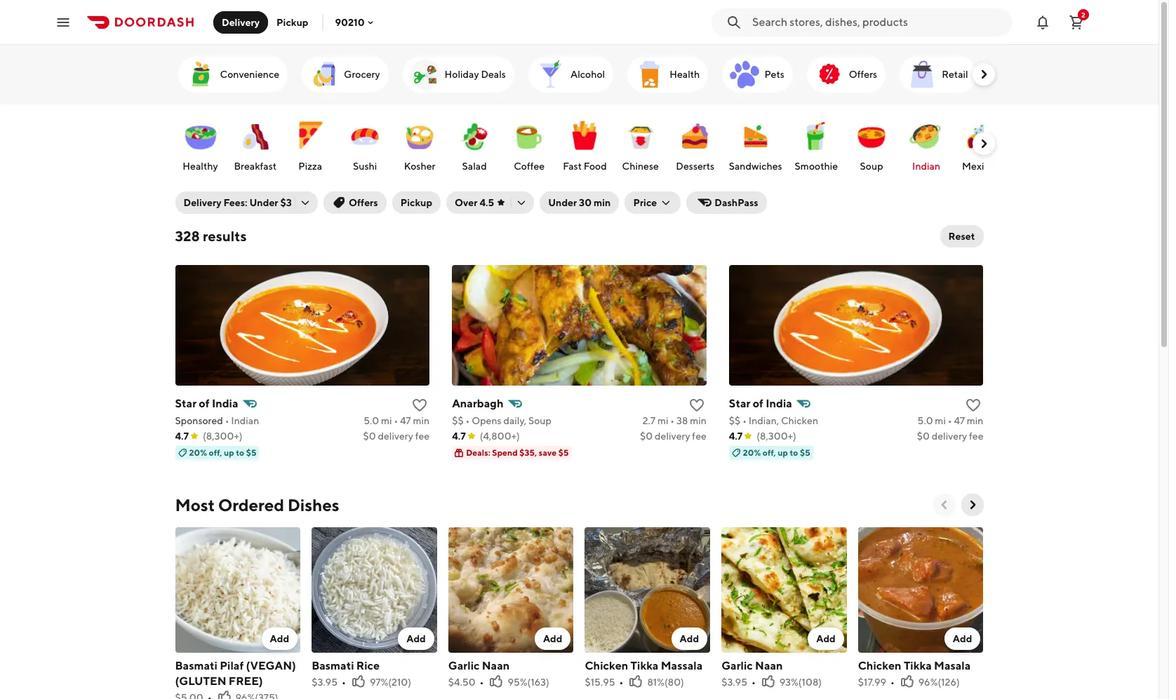 Task type: describe. For each thing, give the bounding box(es) containing it.
masala
[[934, 659, 971, 673]]

next button of carousel image
[[976, 137, 990, 151]]

1 vertical spatial pickup button
[[392, 192, 441, 214]]

Store search: begin typing to search for stores available on DoorDash text field
[[752, 14, 1003, 30]]

dishes
[[288, 495, 339, 515]]

90210
[[335, 16, 365, 28]]

2.7 mi • 38 min
[[643, 415, 706, 427]]

alcohol
[[570, 69, 605, 80]]

4.7 for $$ • indian, chicken
[[729, 431, 743, 442]]

ordered
[[218, 495, 284, 515]]

desserts
[[676, 161, 714, 172]]

1 $5 from the left
[[246, 448, 256, 458]]

2 button
[[1062, 8, 1090, 36]]

1 india from the left
[[212, 397, 238, 411]]

$4.50 •
[[448, 677, 484, 688]]

convenience image
[[183, 58, 217, 91]]

328
[[175, 228, 200, 244]]

results
[[203, 228, 247, 244]]

dashpass button
[[686, 192, 767, 214]]

$15.95 •
[[585, 677, 623, 688]]

2 up from the left
[[778, 448, 788, 458]]

$​0 delivery fee for $$ • opens daily, soup
[[640, 431, 706, 442]]

pizza
[[298, 161, 322, 172]]

over 4.5 button
[[446, 192, 534, 214]]

grocery
[[344, 69, 380, 80]]

2.7
[[643, 415, 656, 427]]

opens
[[472, 415, 501, 427]]

(vegan)
[[246, 659, 296, 673]]

90210 button
[[335, 16, 376, 28]]

click to add this store to your saved list image for $$ • opens daily, soup
[[688, 397, 705, 414]]

1 click to add this store to your saved list image from the left
[[411, 397, 428, 414]]

offers image
[[812, 58, 846, 91]]

1 mi from the left
[[381, 415, 392, 427]]

notification bell image
[[1034, 14, 1051, 31]]

reset button
[[940, 225, 983, 248]]

1 4.7 from the left
[[175, 431, 189, 442]]

rice
[[356, 659, 380, 673]]

fees:
[[223, 197, 247, 208]]

1 off, from the left
[[209, 448, 222, 458]]

naan for 93%(108)
[[755, 659, 783, 673]]

healthy
[[183, 161, 218, 172]]

30
[[579, 197, 592, 208]]

1 of from the left
[[199, 397, 210, 411]]

over 4.5
[[455, 197, 494, 208]]

chicken tikka massala
[[585, 659, 703, 673]]

1 delivery from the left
[[378, 431, 413, 442]]

under 30 min
[[548, 197, 611, 208]]

holiday deals link
[[402, 56, 514, 93]]

spend
[[492, 448, 518, 458]]

1 5.0 mi • 47 min from the left
[[364, 415, 430, 427]]

free)
[[229, 675, 263, 688]]

3 items, open order cart image
[[1068, 14, 1085, 31]]

2 india from the left
[[766, 397, 792, 411]]

$​0 for $$ • indian, chicken
[[917, 431, 930, 442]]

47 for third "click to add this store to your saved list" icon from the right
[[400, 415, 411, 427]]

1 20% off, up to $5 from the left
[[189, 448, 256, 458]]

fast food
[[563, 161, 607, 172]]

breakfast
[[234, 161, 277, 172]]

1 fee from the left
[[415, 431, 430, 442]]

price button
[[625, 192, 681, 214]]

reset
[[948, 231, 975, 242]]

sponsored • indian
[[175, 415, 259, 427]]

basmati pilaf (vegan) (gluten free)
[[175, 659, 296, 688]]

1 $​0 from the left
[[363, 431, 376, 442]]

0 vertical spatial pickup button
[[268, 11, 317, 33]]

6 add from the left
[[953, 633, 972, 645]]

$3.95 • for garlic
[[721, 677, 756, 688]]

fast
[[563, 161, 582, 172]]

93%(108)
[[779, 677, 822, 688]]

(4,800+)
[[480, 431, 520, 442]]

96%(126)
[[918, 677, 960, 688]]

$3.95 • for basmati
[[312, 677, 346, 688]]

$4.50
[[448, 677, 475, 688]]

chicken for chicken tikka masala
[[858, 659, 901, 673]]

$5 for $$ • indian, chicken
[[800, 448, 810, 458]]

1 star of india from the left
[[175, 397, 238, 411]]

offers button
[[323, 192, 386, 214]]

most
[[175, 495, 215, 515]]

fee for $$ • opens daily, soup
[[692, 431, 706, 442]]

47 for $$ • indian, chicken's "click to add this store to your saved list" icon
[[954, 415, 965, 427]]

pilaf
[[220, 659, 244, 673]]

holiday
[[445, 69, 479, 80]]

deals:
[[466, 448, 490, 458]]

indian,
[[749, 415, 779, 427]]

1 up from the left
[[224, 448, 234, 458]]

smoothie
[[795, 161, 838, 172]]

delivery button
[[213, 11, 268, 33]]

2 20% from the left
[[743, 448, 761, 458]]

to for third "click to add this store to your saved list" icon from the right
[[236, 448, 244, 458]]

sushi
[[353, 161, 377, 172]]

kosher
[[404, 161, 435, 172]]

previous button of carousel image
[[937, 498, 951, 512]]

0 horizontal spatial soup
[[528, 415, 551, 427]]

328 results
[[175, 228, 247, 244]]

health link
[[628, 56, 708, 93]]

under 30 min button
[[540, 192, 619, 214]]

1 vertical spatial indian
[[231, 415, 259, 427]]

$$ • indian, chicken
[[729, 415, 818, 427]]

price
[[633, 197, 657, 208]]

offers link
[[807, 56, 886, 93]]

retail link
[[900, 56, 977, 93]]

save
[[539, 448, 557, 458]]

salad
[[462, 161, 487, 172]]

1 (8,300+) from the left
[[203, 431, 242, 442]]

convenience
[[220, 69, 279, 80]]

retail image
[[905, 58, 939, 91]]

to for $$ • indian, chicken's "click to add this store to your saved list" icon
[[790, 448, 798, 458]]

4.5
[[480, 197, 494, 208]]

health image
[[633, 58, 667, 91]]

offers inside button
[[349, 197, 378, 208]]

holiday deals image
[[408, 58, 442, 91]]

$​0 delivery fee for $$ • indian, chicken
[[917, 431, 983, 442]]

1 20% from the left
[[189, 448, 207, 458]]

4.7 for $$ • opens daily, soup
[[452, 431, 466, 442]]

click to add this store to your saved list image for $$ • indian, chicken
[[965, 397, 982, 414]]

basmati rice
[[312, 659, 380, 673]]

$​0 for $$ • opens daily, soup
[[640, 431, 653, 442]]

2 of from the left
[[753, 397, 763, 411]]

grocery link
[[302, 56, 388, 93]]

delivery for $$ • indian, chicken
[[932, 431, 967, 442]]

basmati for basmati rice
[[312, 659, 354, 673]]

pets link
[[722, 56, 793, 93]]

delivery for $$ • opens daily, soup
[[655, 431, 690, 442]]

tikka for massala
[[631, 659, 659, 673]]

2 add from the left
[[406, 633, 426, 645]]

health
[[670, 69, 700, 80]]

basmati for basmati pilaf (vegan) (gluten free)
[[175, 659, 217, 673]]



Task type: vqa. For each thing, say whether or not it's contained in the screenshot.
near corresponding to Pizza near me link
no



Task type: locate. For each thing, give the bounding box(es) containing it.
0 horizontal spatial off,
[[209, 448, 222, 458]]

chicken right indian,
[[781, 415, 818, 427]]

garlic for $4.50
[[448, 659, 480, 673]]

0 vertical spatial offers
[[849, 69, 877, 80]]

4 add from the left
[[680, 633, 699, 645]]

3 fee from the left
[[969, 431, 983, 442]]

delivery
[[378, 431, 413, 442], [655, 431, 690, 442], [932, 431, 967, 442]]

1 horizontal spatial garlic naan
[[721, 659, 783, 673]]

1 horizontal spatial to
[[790, 448, 798, 458]]

1 horizontal spatial basmati
[[312, 659, 354, 673]]

0 vertical spatial soup
[[860, 161, 883, 172]]

2 horizontal spatial 4.7
[[729, 431, 743, 442]]

india up sponsored • indian
[[212, 397, 238, 411]]

$17.99
[[858, 677, 886, 688]]

add
[[270, 633, 289, 645], [406, 633, 426, 645], [543, 633, 562, 645], [680, 633, 699, 645], [816, 633, 836, 645], [953, 633, 972, 645]]

1 horizontal spatial 47
[[954, 415, 965, 427]]

0 horizontal spatial india
[[212, 397, 238, 411]]

over
[[455, 197, 478, 208]]

coffee
[[514, 161, 545, 172]]

indian right sponsored
[[231, 415, 259, 427]]

1 horizontal spatial (8,300+)
[[757, 431, 796, 442]]

20% off, up to $5
[[189, 448, 256, 458], [743, 448, 810, 458]]

0 horizontal spatial basmati
[[175, 659, 217, 673]]

1 5.0 from the left
[[364, 415, 379, 427]]

3 $5 from the left
[[800, 448, 810, 458]]

retail
[[942, 69, 968, 80]]

1 horizontal spatial off,
[[763, 448, 776, 458]]

chicken up $15.95 •
[[585, 659, 628, 673]]

(gluten
[[175, 675, 226, 688]]

$$ for star of india
[[729, 415, 741, 427]]

1 vertical spatial delivery
[[183, 197, 221, 208]]

1 horizontal spatial $​0
[[640, 431, 653, 442]]

garlic right massala
[[721, 659, 753, 673]]

2 star from the left
[[729, 397, 750, 411]]

soup
[[860, 161, 883, 172], [528, 415, 551, 427]]

1 vertical spatial pickup
[[400, 197, 432, 208]]

0 horizontal spatial indian
[[231, 415, 259, 427]]

1 horizontal spatial up
[[778, 448, 788, 458]]

0 horizontal spatial $​0
[[363, 431, 376, 442]]

2 $5 from the left
[[558, 448, 569, 458]]

1 vertical spatial next button of carousel image
[[965, 498, 979, 512]]

0 horizontal spatial $3.95
[[312, 677, 338, 688]]

1 horizontal spatial 5.0 mi • 47 min
[[918, 415, 983, 427]]

5.0 mi • 47 min
[[364, 415, 430, 427], [918, 415, 983, 427]]

next button of carousel image right "retail"
[[976, 67, 990, 81]]

garlic naan up 93%(108) on the bottom of the page
[[721, 659, 783, 673]]

naan
[[482, 659, 510, 673], [755, 659, 783, 673]]

star of india up sponsored
[[175, 397, 238, 411]]

star of india
[[175, 397, 238, 411], [729, 397, 792, 411]]

1 star from the left
[[175, 397, 197, 411]]

2 under from the left
[[548, 197, 577, 208]]

0 horizontal spatial star
[[175, 397, 197, 411]]

5 add from the left
[[816, 633, 836, 645]]

3 $​0 from the left
[[917, 431, 930, 442]]

2 (8,300+) from the left
[[757, 431, 796, 442]]

0 horizontal spatial pickup
[[277, 16, 308, 28]]

next button of carousel image
[[976, 67, 990, 81], [965, 498, 979, 512]]

star up sponsored
[[175, 397, 197, 411]]

0 horizontal spatial of
[[199, 397, 210, 411]]

0 horizontal spatial mi
[[381, 415, 392, 427]]

1 horizontal spatial $3.95 •
[[721, 677, 756, 688]]

pickup down the kosher
[[400, 197, 432, 208]]

1 horizontal spatial pickup
[[400, 197, 432, 208]]

pickup button
[[268, 11, 317, 33], [392, 192, 441, 214]]

0 vertical spatial next button of carousel image
[[976, 67, 990, 81]]

naan up 93%(108) on the bottom of the page
[[755, 659, 783, 673]]

(8,300+)
[[203, 431, 242, 442], [757, 431, 796, 442]]

1 horizontal spatial $​0 delivery fee
[[640, 431, 706, 442]]

1 horizontal spatial delivery
[[655, 431, 690, 442]]

delivery left fees:
[[183, 197, 221, 208]]

garlic naan up $4.50 •
[[448, 659, 510, 673]]

5.0 for third "click to add this store to your saved list" icon from the right
[[364, 415, 379, 427]]

0 horizontal spatial chicken
[[585, 659, 628, 673]]

2 5.0 from the left
[[918, 415, 933, 427]]

1 horizontal spatial naan
[[755, 659, 783, 673]]

1 horizontal spatial chicken
[[781, 415, 818, 427]]

delivery fees: under $3
[[183, 197, 292, 208]]

1 horizontal spatial tikka
[[904, 659, 932, 673]]

0 horizontal spatial delivery
[[183, 197, 221, 208]]

tikka
[[631, 659, 659, 673], [904, 659, 932, 673]]

india up $$ • indian, chicken at the bottom of the page
[[766, 397, 792, 411]]

min inside button
[[594, 197, 611, 208]]

0 horizontal spatial garlic naan
[[448, 659, 510, 673]]

0 horizontal spatial fee
[[415, 431, 430, 442]]

0 horizontal spatial $3.95 •
[[312, 677, 346, 688]]

$15.95
[[585, 677, 615, 688]]

1 horizontal spatial 4.7
[[452, 431, 466, 442]]

3 $​0 delivery fee from the left
[[917, 431, 983, 442]]

0 horizontal spatial delivery
[[378, 431, 413, 442]]

fee
[[415, 431, 430, 442], [692, 431, 706, 442], [969, 431, 983, 442]]

alcohol image
[[534, 58, 568, 91]]

0 horizontal spatial 47
[[400, 415, 411, 427]]

garlic up $4.50 on the bottom
[[448, 659, 480, 673]]

0 horizontal spatial 5.0
[[364, 415, 379, 427]]

2 $​0 from the left
[[640, 431, 653, 442]]

2 to from the left
[[790, 448, 798, 458]]

up down $$ • indian, chicken at the bottom of the page
[[778, 448, 788, 458]]

1 garlic naan from the left
[[448, 659, 510, 673]]

$$ down 'anarbagh' at the left bottom
[[452, 415, 464, 427]]

1 vertical spatial offers
[[349, 197, 378, 208]]

1 horizontal spatial delivery
[[222, 16, 260, 28]]

basmati inside "basmati pilaf (vegan) (gluten free)"
[[175, 659, 217, 673]]

garlic naan for $4.50
[[448, 659, 510, 673]]

1 basmati from the left
[[175, 659, 217, 673]]

1 to from the left
[[236, 448, 244, 458]]

2 garlic from the left
[[721, 659, 753, 673]]

min
[[594, 197, 611, 208], [413, 415, 430, 427], [690, 415, 706, 427], [967, 415, 983, 427]]

india
[[212, 397, 238, 411], [766, 397, 792, 411]]

under left 30
[[548, 197, 577, 208]]

$35,
[[519, 448, 537, 458]]

1 $$ from the left
[[452, 415, 464, 427]]

tikka for masala
[[904, 659, 932, 673]]

mexican
[[962, 161, 1000, 172]]

pickup button left 90210
[[268, 11, 317, 33]]

alcohol link
[[528, 56, 613, 93]]

star for third "click to add this store to your saved list" icon from the right
[[175, 397, 197, 411]]

add up masala
[[953, 633, 972, 645]]

$5 down sponsored • indian
[[246, 448, 256, 458]]

dashpass
[[715, 197, 758, 208]]

1 $​0 delivery fee from the left
[[363, 431, 430, 442]]

20% down indian,
[[743, 448, 761, 458]]

2 horizontal spatial $​0 delivery fee
[[917, 431, 983, 442]]

chinese
[[622, 161, 659, 172]]

chicken for chicken tikka massala
[[585, 659, 628, 673]]

to down $$ • indian, chicken at the bottom of the page
[[790, 448, 798, 458]]

1 add from the left
[[270, 633, 289, 645]]

$3.95 for basmati rice
[[312, 677, 338, 688]]

(8,300+) down $$ • indian, chicken at the bottom of the page
[[757, 431, 796, 442]]

81%(80)
[[647, 677, 684, 688]]

food
[[584, 161, 607, 172]]

2 garlic naan from the left
[[721, 659, 783, 673]]

•
[[225, 415, 229, 427], [394, 415, 398, 427], [466, 415, 470, 427], [670, 415, 674, 427], [743, 415, 747, 427], [948, 415, 952, 427], [342, 677, 346, 688], [480, 677, 484, 688], [619, 677, 623, 688], [752, 677, 756, 688], [890, 677, 895, 688]]

of
[[199, 397, 210, 411], [753, 397, 763, 411]]

1 horizontal spatial $3.95
[[721, 677, 747, 688]]

deals: spend $35, save $5
[[466, 448, 569, 458]]

off, down $$ • indian, chicken at the bottom of the page
[[763, 448, 776, 458]]

star for $$ • indian, chicken's "click to add this store to your saved list" icon
[[729, 397, 750, 411]]

offers inside 'link'
[[849, 69, 877, 80]]

1 horizontal spatial 20%
[[743, 448, 761, 458]]

add up the 95%(163)
[[543, 633, 562, 645]]

97%(210)
[[370, 677, 411, 688]]

up
[[224, 448, 234, 458], [778, 448, 788, 458]]

0 vertical spatial delivery
[[222, 16, 260, 28]]

1 horizontal spatial under
[[548, 197, 577, 208]]

1 garlic from the left
[[448, 659, 480, 673]]

20%
[[189, 448, 207, 458], [743, 448, 761, 458]]

2 20% off, up to $5 from the left
[[743, 448, 810, 458]]

1 horizontal spatial 20% off, up to $5
[[743, 448, 810, 458]]

1 horizontal spatial soup
[[860, 161, 883, 172]]

pets
[[764, 69, 784, 80]]

2 off, from the left
[[763, 448, 776, 458]]

indian
[[912, 161, 940, 172], [231, 415, 259, 427]]

0 horizontal spatial pickup button
[[268, 11, 317, 33]]

offers right the offers image
[[849, 69, 877, 80]]

star up indian,
[[729, 397, 750, 411]]

sponsored
[[175, 415, 223, 427]]

massala
[[661, 659, 703, 673]]

$3.95 • down basmati rice
[[312, 677, 346, 688]]

pickup right delivery button
[[277, 16, 308, 28]]

1 horizontal spatial star of india
[[729, 397, 792, 411]]

1 horizontal spatial $5
[[558, 448, 569, 458]]

$$ for anarbagh
[[452, 415, 464, 427]]

1 naan from the left
[[482, 659, 510, 673]]

$$ • opens daily, soup
[[452, 415, 551, 427]]

4.7 down 'anarbagh' at the left bottom
[[452, 431, 466, 442]]

20% down sponsored
[[189, 448, 207, 458]]

2 4.7 from the left
[[452, 431, 466, 442]]

2 horizontal spatial mi
[[935, 415, 946, 427]]

convenience link
[[178, 56, 288, 93]]

up down sponsored • indian
[[224, 448, 234, 458]]

38
[[676, 415, 688, 427]]

0 horizontal spatial (8,300+)
[[203, 431, 242, 442]]

$5 right save
[[558, 448, 569, 458]]

2 $$ from the left
[[729, 415, 741, 427]]

2 star of india from the left
[[729, 397, 792, 411]]

add up 97%(210)
[[406, 633, 426, 645]]

3 add from the left
[[543, 633, 562, 645]]

2 47 from the left
[[954, 415, 965, 427]]

2 horizontal spatial $5
[[800, 448, 810, 458]]

0 horizontal spatial naan
[[482, 659, 510, 673]]

2 mi from the left
[[657, 415, 668, 427]]

mi
[[381, 415, 392, 427], [657, 415, 668, 427], [935, 415, 946, 427]]

sandwiches
[[729, 161, 782, 172]]

chicken tikka masala
[[858, 659, 971, 673]]

2 horizontal spatial click to add this store to your saved list image
[[965, 397, 982, 414]]

1 $3.95 • from the left
[[312, 677, 346, 688]]

naan for 95%(163)
[[482, 659, 510, 673]]

1 horizontal spatial india
[[766, 397, 792, 411]]

2
[[1081, 10, 1085, 19]]

2 naan from the left
[[755, 659, 783, 673]]

tikka up 96%(126)
[[904, 659, 932, 673]]

anarbagh
[[452, 397, 504, 411]]

0 vertical spatial indian
[[912, 161, 940, 172]]

delivery inside delivery button
[[222, 16, 260, 28]]

2 horizontal spatial delivery
[[932, 431, 967, 442]]

2 basmati from the left
[[312, 659, 354, 673]]

delivery for delivery fees: under $3
[[183, 197, 221, 208]]

indian left the mexican
[[912, 161, 940, 172]]

0 horizontal spatial $5
[[246, 448, 256, 458]]

4.7 down $$ • indian, chicken at the bottom of the page
[[729, 431, 743, 442]]

click to add this store to your saved list image
[[411, 397, 428, 414], [688, 397, 705, 414], [965, 397, 982, 414]]

20% off, up to $5 down sponsored • indian
[[189, 448, 256, 458]]

2 5.0 mi • 47 min from the left
[[918, 415, 983, 427]]

0 horizontal spatial garlic
[[448, 659, 480, 673]]

next button of carousel image right previous button of carousel icon
[[965, 498, 979, 512]]

2 fee from the left
[[692, 431, 706, 442]]

1 horizontal spatial of
[[753, 397, 763, 411]]

most ordered dishes
[[175, 495, 339, 515]]

95%(163)
[[508, 677, 549, 688]]

$​0
[[363, 431, 376, 442], [640, 431, 653, 442], [917, 431, 930, 442]]

add up 93%(108) on the bottom of the page
[[816, 633, 836, 645]]

1 horizontal spatial mi
[[657, 415, 668, 427]]

soup right smoothie
[[860, 161, 883, 172]]

basmati left rice at the left bottom of page
[[312, 659, 354, 673]]

offers down sushi
[[349, 197, 378, 208]]

deals
[[481, 69, 506, 80]]

1 horizontal spatial fee
[[692, 431, 706, 442]]

pets image
[[728, 58, 762, 91]]

grocery image
[[307, 58, 341, 91]]

1 47 from the left
[[400, 415, 411, 427]]

delivery up convenience 'link'
[[222, 16, 260, 28]]

open menu image
[[55, 14, 72, 31]]

garlic naan for $3.95
[[721, 659, 783, 673]]

$3.95 left 93%(108) on the bottom of the page
[[721, 677, 747, 688]]

0 vertical spatial pickup
[[277, 16, 308, 28]]

$3
[[280, 197, 292, 208]]

pickup button down the kosher
[[392, 192, 441, 214]]

$3.95 for garlic naan
[[721, 677, 747, 688]]

0 horizontal spatial to
[[236, 448, 244, 458]]

5.0
[[364, 415, 379, 427], [918, 415, 933, 427]]

basmati up (gluten
[[175, 659, 217, 673]]

0 horizontal spatial offers
[[349, 197, 378, 208]]

0 horizontal spatial 4.7
[[175, 431, 189, 442]]

1 horizontal spatial garlic
[[721, 659, 753, 673]]

0 horizontal spatial 20% off, up to $5
[[189, 448, 256, 458]]

add up massala
[[680, 633, 699, 645]]

3 mi from the left
[[935, 415, 946, 427]]

holiday deals
[[445, 69, 506, 80]]

$$ left indian,
[[729, 415, 741, 427]]

3 delivery from the left
[[932, 431, 967, 442]]

2 $​0 delivery fee from the left
[[640, 431, 706, 442]]

under left $3
[[249, 197, 278, 208]]

delivery for delivery
[[222, 16, 260, 28]]

2 horizontal spatial fee
[[969, 431, 983, 442]]

$3.95 • left 93%(108) on the bottom of the page
[[721, 677, 756, 688]]

(8,300+) down sponsored • indian
[[203, 431, 242, 442]]

to down sponsored • indian
[[236, 448, 244, 458]]

0 horizontal spatial tikka
[[631, 659, 659, 673]]

1 horizontal spatial pickup button
[[392, 192, 441, 214]]

4.7 down sponsored
[[175, 431, 189, 442]]

0 horizontal spatial 5.0 mi • 47 min
[[364, 415, 430, 427]]

1 under from the left
[[249, 197, 278, 208]]

5.0 for $$ • indian, chicken's "click to add this store to your saved list" icon
[[918, 415, 933, 427]]

under inside button
[[548, 197, 577, 208]]

$17.99 •
[[858, 677, 895, 688]]

0 horizontal spatial click to add this store to your saved list image
[[411, 397, 428, 414]]

fee for $$ • indian, chicken
[[969, 431, 983, 442]]

2 tikka from the left
[[904, 659, 932, 673]]

1 vertical spatial soup
[[528, 415, 551, 427]]

chicken up $17.99 •
[[858, 659, 901, 673]]

2 horizontal spatial chicken
[[858, 659, 901, 673]]

chicken
[[781, 415, 818, 427], [585, 659, 628, 673], [858, 659, 901, 673]]

mi for $$ • indian, chicken
[[935, 415, 946, 427]]

star of india up indian,
[[729, 397, 792, 411]]

2 delivery from the left
[[655, 431, 690, 442]]

naan up $4.50 •
[[482, 659, 510, 673]]

1 horizontal spatial star
[[729, 397, 750, 411]]

20% off, up to $5 down $$ • indian, chicken at the bottom of the page
[[743, 448, 810, 458]]

off, down sponsored • indian
[[209, 448, 222, 458]]

2 $3.95 • from the left
[[721, 677, 756, 688]]

star
[[175, 397, 197, 411], [729, 397, 750, 411]]

$5 down $$ • indian, chicken at the bottom of the page
[[800, 448, 810, 458]]

0 horizontal spatial 20%
[[189, 448, 207, 458]]

$​0 delivery fee
[[363, 431, 430, 442], [640, 431, 706, 442], [917, 431, 983, 442]]

1 horizontal spatial indian
[[912, 161, 940, 172]]

0 horizontal spatial $​0 delivery fee
[[363, 431, 430, 442]]

$3.95 down basmati rice
[[312, 677, 338, 688]]

$5 for $$ • opens daily, soup
[[558, 448, 569, 458]]

0 horizontal spatial up
[[224, 448, 234, 458]]

mi for $$ • opens daily, soup
[[657, 415, 668, 427]]

of up indian,
[[753, 397, 763, 411]]

tikka up 81%(80)
[[631, 659, 659, 673]]

garlic for $3.95
[[721, 659, 753, 673]]

1 horizontal spatial 5.0
[[918, 415, 933, 427]]

of up sponsored
[[199, 397, 210, 411]]

1 horizontal spatial $$
[[729, 415, 741, 427]]

soup right daily,
[[528, 415, 551, 427]]

1 horizontal spatial click to add this store to your saved list image
[[688, 397, 705, 414]]

2 click to add this store to your saved list image from the left
[[688, 397, 705, 414]]

offers
[[849, 69, 877, 80], [349, 197, 378, 208]]

2 $3.95 from the left
[[721, 677, 747, 688]]

2 horizontal spatial $​0
[[917, 431, 930, 442]]

daily,
[[503, 415, 526, 427]]

1 horizontal spatial offers
[[849, 69, 877, 80]]

1 $3.95 from the left
[[312, 677, 338, 688]]

add up (vegan) on the bottom of page
[[270, 633, 289, 645]]

0 horizontal spatial $$
[[452, 415, 464, 427]]

0 horizontal spatial star of india
[[175, 397, 238, 411]]

0 horizontal spatial under
[[249, 197, 278, 208]]

basmati
[[175, 659, 217, 673], [312, 659, 354, 673]]

1 tikka from the left
[[631, 659, 659, 673]]

3 4.7 from the left
[[729, 431, 743, 442]]

3 click to add this store to your saved list image from the left
[[965, 397, 982, 414]]



